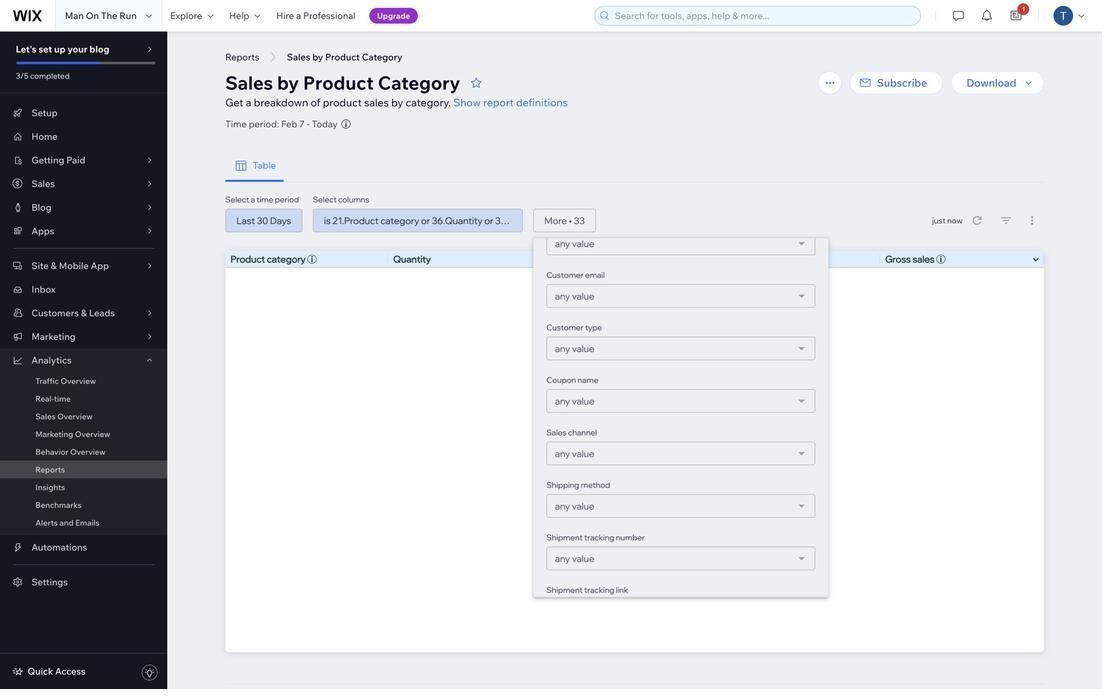 Task type: vqa. For each thing, say whether or not it's contained in the screenshot.
The
yes



Task type: describe. For each thing, give the bounding box(es) containing it.
help
[[229, 10, 250, 21]]

get a breakdown of product sales by category. show report definitions
[[225, 96, 568, 109]]

subscribe button
[[850, 71, 944, 95]]

set
[[39, 43, 52, 55]]

emails
[[75, 518, 100, 528]]

setup
[[32, 107, 58, 118]]

overview for sales overview
[[57, 412, 93, 421]]

category inside button
[[362, 51, 403, 63]]

alerts and emails
[[35, 518, 100, 528]]

automations
[[32, 542, 87, 553]]

site
[[32, 260, 49, 271]]

definitions
[[516, 96, 568, 109]]

marketing overview
[[35, 429, 110, 439]]

reports for reports link
[[35, 465, 65, 475]]

home link
[[0, 125, 167, 148]]

quick access
[[28, 666, 86, 677]]

a for breakdown
[[246, 96, 252, 109]]

the
[[101, 10, 117, 21]]

table button
[[225, 150, 284, 182]]

sales by product category button
[[281, 47, 409, 67]]

marketing for marketing
[[32, 331, 76, 342]]

1 vertical spatial sales by product category
[[225, 71, 461, 94]]

product
[[323, 96, 362, 109]]

blog button
[[0, 196, 167, 219]]

show
[[454, 96, 481, 109]]

reports link
[[0, 461, 167, 479]]

time
[[225, 118, 247, 130]]

sidebar element
[[0, 32, 167, 689]]

real-time link
[[0, 390, 167, 408]]

man
[[65, 10, 84, 21]]

sales by product category inside button
[[287, 51, 403, 63]]

run
[[119, 10, 137, 21]]

& for site
[[51, 260, 57, 271]]

behavior
[[35, 447, 68, 457]]

settings link
[[0, 570, 167, 594]]

insights link
[[0, 479, 167, 496]]

app
[[91, 260, 109, 271]]

up
[[54, 43, 66, 55]]

benchmarks link
[[0, 496, 167, 514]]

access
[[55, 666, 86, 677]]

1 vertical spatial product
[[303, 71, 374, 94]]

paid
[[66, 154, 85, 166]]

on
[[86, 10, 99, 21]]

Search for tools, apps, help & more... field
[[611, 7, 917, 25]]

leads
[[89, 307, 115, 319]]

traffic overview link
[[0, 372, 167, 390]]

sales up the get at the left top of page
[[225, 71, 273, 94]]

getting paid
[[32, 154, 85, 166]]

traffic overview
[[35, 376, 96, 386]]

marketing button
[[0, 325, 167, 349]]

hire a professional link
[[269, 0, 364, 32]]

of
[[311, 96, 321, 109]]

benchmarks
[[35, 500, 82, 510]]

site & mobile app button
[[0, 254, 167, 278]]

sales down real-
[[35, 412, 56, 421]]

professional
[[303, 10, 356, 21]]

table
[[253, 160, 276, 171]]

show report definitions button
[[454, 95, 568, 110]]

0 horizontal spatial by
[[277, 71, 299, 94]]

sales overview
[[35, 412, 93, 421]]

sales overview link
[[0, 408, 167, 425]]

settings
[[32, 576, 68, 588]]

1 vertical spatial category
[[378, 71, 461, 94]]

home
[[32, 131, 58, 142]]

blog
[[32, 202, 52, 213]]

real-time
[[35, 394, 71, 404]]

quick
[[28, 666, 53, 677]]

alerts and emails link
[[0, 514, 167, 532]]

time
[[54, 394, 71, 404]]

time period: feb 7 - today
[[225, 118, 338, 130]]

customers & leads button
[[0, 301, 167, 325]]

site & mobile app
[[32, 260, 109, 271]]

analytics button
[[0, 349, 167, 372]]

a for professional
[[296, 10, 301, 21]]

download
[[967, 76, 1017, 89]]

upgrade
[[377, 11, 410, 21]]

behavior overview
[[35, 447, 106, 457]]

reports button
[[219, 47, 266, 67]]

& for customers
[[81, 307, 87, 319]]



Task type: locate. For each thing, give the bounding box(es) containing it.
0 horizontal spatial a
[[246, 96, 252, 109]]

0 vertical spatial product
[[325, 51, 360, 63]]

explore
[[170, 10, 202, 21]]

product down professional
[[325, 51, 360, 63]]

marketing up behavior
[[35, 429, 73, 439]]

reports inside button
[[225, 51, 260, 63]]

1 vertical spatial a
[[246, 96, 252, 109]]

1
[[1023, 5, 1026, 13]]

let's
[[16, 43, 36, 55]]

1 vertical spatial marketing
[[35, 429, 73, 439]]

marketing overview link
[[0, 425, 167, 443]]

by inside sales by product category button
[[313, 51, 323, 63]]

reports
[[225, 51, 260, 63], [35, 465, 65, 475]]

sales inside dropdown button
[[32, 178, 55, 189]]

subscribe
[[878, 76, 928, 89]]

completed
[[30, 71, 70, 81]]

man on the run
[[65, 10, 137, 21]]

let's set up your blog
[[16, 43, 109, 55]]

a inside "link"
[[296, 10, 301, 21]]

real-
[[35, 394, 54, 404]]

3/5
[[16, 71, 28, 81]]

category
[[362, 51, 403, 63], [378, 71, 461, 94]]

sales
[[287, 51, 311, 63], [225, 71, 273, 94], [32, 178, 55, 189], [35, 412, 56, 421]]

report
[[483, 96, 514, 109]]

0 vertical spatial reports
[[225, 51, 260, 63]]

sales by product category
[[287, 51, 403, 63], [225, 71, 461, 94]]

1 vertical spatial by
[[277, 71, 299, 94]]

1 button
[[1003, 0, 1031, 32]]

sales down hire
[[287, 51, 311, 63]]

quick access button
[[12, 666, 86, 677]]

7
[[300, 118, 305, 130]]

0 vertical spatial by
[[313, 51, 323, 63]]

sales button
[[0, 172, 167, 196]]

overview up marketing overview on the left of the page
[[57, 412, 93, 421]]

sales
[[364, 96, 389, 109]]

download button
[[951, 71, 1045, 95]]

product inside button
[[325, 51, 360, 63]]

& right 'site'
[[51, 260, 57, 271]]

overview up reports link
[[70, 447, 106, 457]]

insights
[[35, 483, 65, 492]]

traffic
[[35, 376, 59, 386]]

a right hire
[[296, 10, 301, 21]]

overview up real-time link
[[61, 376, 96, 386]]

breakdown
[[254, 96, 308, 109]]

blog
[[90, 43, 109, 55]]

getting paid button
[[0, 148, 167, 172]]

marketing down 'customers'
[[32, 331, 76, 342]]

sales up blog
[[32, 178, 55, 189]]

0 vertical spatial a
[[296, 10, 301, 21]]

reports down help button
[[225, 51, 260, 63]]

inbox
[[32, 284, 56, 295]]

period:
[[249, 118, 279, 130]]

alerts
[[35, 518, 58, 528]]

hire
[[277, 10, 294, 21]]

customers & leads
[[32, 307, 115, 319]]

overview up behavior overview link
[[75, 429, 110, 439]]

0 vertical spatial &
[[51, 260, 57, 271]]

0 vertical spatial marketing
[[32, 331, 76, 342]]

by down hire a professional "link"
[[313, 51, 323, 63]]

overview for behavior overview
[[70, 447, 106, 457]]

reports inside sidebar element
[[35, 465, 65, 475]]

3/5 completed
[[16, 71, 70, 81]]

and
[[60, 518, 74, 528]]

0 horizontal spatial reports
[[35, 465, 65, 475]]

behavior overview link
[[0, 443, 167, 461]]

2 horizontal spatial by
[[391, 96, 404, 109]]

apps button
[[0, 219, 167, 243]]

category up category.
[[378, 71, 461, 94]]

overview for marketing overview
[[75, 429, 110, 439]]

0 horizontal spatial &
[[51, 260, 57, 271]]

1 horizontal spatial a
[[296, 10, 301, 21]]

2 vertical spatial by
[[391, 96, 404, 109]]

-
[[307, 118, 310, 130]]

marketing inside dropdown button
[[32, 331, 76, 342]]

category.
[[406, 96, 451, 109]]

1 vertical spatial reports
[[35, 465, 65, 475]]

0 vertical spatial category
[[362, 51, 403, 63]]

sales by product category up product at the top left of page
[[225, 71, 461, 94]]

upgrade button
[[370, 8, 418, 24]]

today
[[312, 118, 338, 130]]

0 vertical spatial sales by product category
[[287, 51, 403, 63]]

a right the get at the left top of page
[[246, 96, 252, 109]]

inbox link
[[0, 278, 167, 301]]

automations link
[[0, 536, 167, 559]]

apps
[[32, 225, 54, 237]]

marketing for marketing overview
[[35, 429, 73, 439]]

mobile
[[59, 260, 89, 271]]

customers
[[32, 307, 79, 319]]

product up product at the top left of page
[[303, 71, 374, 94]]

a
[[296, 10, 301, 21], [246, 96, 252, 109]]

by up breakdown
[[277, 71, 299, 94]]

setup link
[[0, 101, 167, 125]]

by
[[313, 51, 323, 63], [277, 71, 299, 94], [391, 96, 404, 109]]

& left the leads
[[81, 307, 87, 319]]

your
[[68, 43, 87, 55]]

1 horizontal spatial &
[[81, 307, 87, 319]]

get
[[225, 96, 244, 109]]

analytics
[[32, 354, 72, 366]]

reports up insights
[[35, 465, 65, 475]]

overview for traffic overview
[[61, 376, 96, 386]]

feb
[[281, 118, 297, 130]]

sales by product category down professional
[[287, 51, 403, 63]]

by right sales
[[391, 96, 404, 109]]

hire a professional
[[277, 10, 356, 21]]

1 horizontal spatial reports
[[225, 51, 260, 63]]

1 vertical spatial &
[[81, 307, 87, 319]]

1 horizontal spatial by
[[313, 51, 323, 63]]

help button
[[221, 0, 269, 32]]

category down upgrade
[[362, 51, 403, 63]]

getting
[[32, 154, 64, 166]]

sales inside button
[[287, 51, 311, 63]]

reports for the reports button
[[225, 51, 260, 63]]

product
[[325, 51, 360, 63], [303, 71, 374, 94]]

marketing
[[32, 331, 76, 342], [35, 429, 73, 439]]



